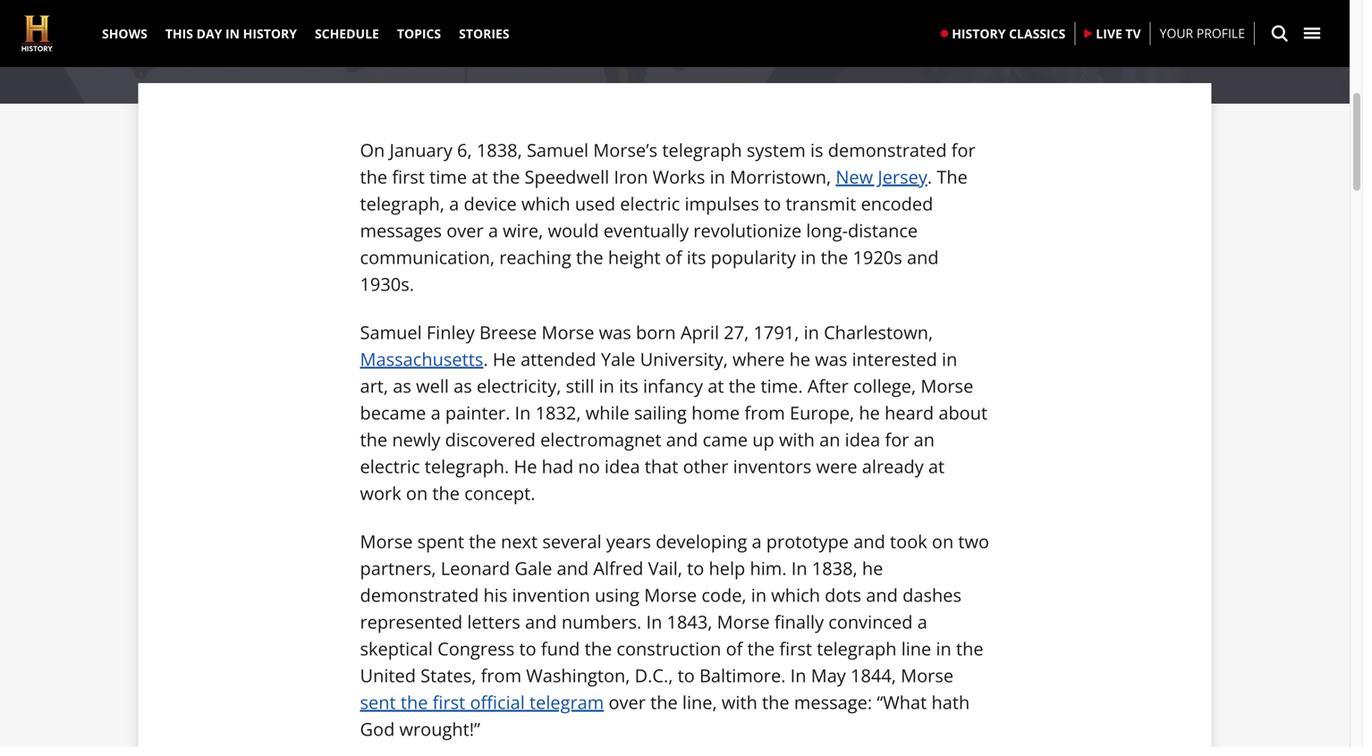 Task type: describe. For each thing, give the bounding box(es) containing it.
the down would
[[576, 245, 603, 270]]

were
[[816, 455, 858, 479]]

the down became
[[360, 428, 387, 452]]

official
[[470, 691, 525, 715]]

developing
[[656, 530, 747, 554]]

1 horizontal spatial idea
[[845, 428, 880, 452]]

came
[[703, 428, 748, 452]]

was inside . he attended yale university, where he was interested in art, as well as electricity, still in its infancy at the time. after college, morse became a painter. in 1832, while sailing home from europe, he heard about the newly discovered electromagnet and came up with an idea for an electric telegraph. he had no idea that other inventors were already at work on the concept.
[[815, 347, 848, 372]]

from inside . he attended yale university, where he was interested in art, as well as electricity, still in its infancy at the time. after college, morse became a painter. in 1832, while sailing home from europe, he heard about the newly discovered electromagnet and came up with an idea for an electric telegraph. he had no idea that other inventors were already at work on the concept.
[[745, 401, 785, 425]]

1844,
[[851, 664, 896, 688]]

its inside . he attended yale university, where he was interested in art, as well as electricity, still in its infancy at the time. after college, morse became a painter. in 1832, while sailing home from europe, he heard about the newly discovered electromagnet and came up with an idea for an electric telegraph. he had no idea that other inventors were already at work on the concept.
[[619, 374, 639, 399]]

morse down vail,
[[644, 583, 697, 608]]

your profile
[[1160, 25, 1245, 42]]

revolutionize
[[694, 218, 802, 243]]

massachusetts link
[[360, 347, 483, 372]]

new jersey
[[836, 165, 928, 189]]

2 vertical spatial first
[[433, 691, 465, 715]]

a down device
[[488, 218, 498, 243]]

and down several
[[557, 556, 589, 581]]

line
[[901, 637, 931, 662]]

about
[[939, 401, 988, 425]]

first inside on january 6, 1838, samuel morse's telegraph system is demonstrated for the first time at the speedwell iron works in morristown,
[[392, 165, 425, 189]]

a up the him.
[[752, 530, 762, 554]]

baltimore.
[[700, 664, 786, 688]]

telegraph.
[[425, 455, 509, 479]]

interested
[[852, 347, 937, 372]]

your
[[1160, 25, 1193, 42]]

. he attended yale university, where he was interested in art, as well as electricity, still in its infancy at the time. after college, morse became a painter. in 1832, while sailing home from europe, he heard about the newly discovered electromagnet and came up with an idea for an electric telegraph. he had no idea that other inventors were already at work on the concept.
[[360, 347, 988, 506]]

over inside . the telegraph, a device which used electric impulses to transmit encoded messages over a wire, would eventually revolutionize long-distance communication, reaching the height of its popularity in the 1920s and 1930s.
[[447, 218, 484, 243]]

. for massachusetts
[[483, 347, 488, 372]]

this day in history link
[[156, 0, 306, 67]]

transmit
[[786, 192, 856, 216]]

infancy
[[643, 374, 703, 399]]

in inside on january 6, 1838, samuel morse's telegraph system is demonstrated for the first time at the speedwell iron works in morristown,
[[710, 165, 725, 189]]

morse's
[[593, 138, 658, 162]]

demonstrated inside morse spent the next several years developing a prototype and took on two partners, leonard gale and alfred vail, to help him. in 1838, he demonstrated his invention using morse code, in which dots and dashes represented letters and numbers. in 1843, morse finally convinced a skeptical congress to fund the construction of the first telegraph line in the united states, from washington, d.c., to baltimore. in may 1844, morse sent the first official telegram
[[360, 583, 479, 608]]

in up construction
[[646, 610, 662, 635]]

newly
[[392, 428, 440, 452]]

tv
[[1126, 25, 1141, 42]]

eventually
[[604, 218, 689, 243]]

speedwell
[[525, 165, 609, 189]]

shows
[[102, 25, 147, 42]]

heard
[[885, 401, 934, 425]]

and up convinced
[[866, 583, 898, 608]]

over inside the over the line, with the message: "what hath god wrought!"
[[609, 691, 646, 715]]

at inside on january 6, 1838, samuel morse's telegraph system is demonstrated for the first time at the speedwell iron works in morristown,
[[472, 165, 488, 189]]

he inside morse spent the next several years developing a prototype and took on two partners, leonard gale and alfred vail, to help him. in 1838, he demonstrated his invention using morse code, in which dots and dashes represented letters and numbers. in 1843, morse finally convinced a skeptical congress to fund the construction of the first telegraph line in the united states, from washington, d.c., to baltimore. in may 1844, morse sent the first official telegram
[[862, 556, 883, 581]]

in down prototype
[[791, 556, 807, 581]]

from inside morse spent the next several years developing a prototype and took on two partners, leonard gale and alfred vail, to help him. in 1838, he demonstrated his invention using morse code, in which dots and dashes represented letters and numbers. in 1843, morse finally convinced a skeptical congress to fund the construction of the first telegraph line in the united states, from washington, d.c., to baltimore. in may 1844, morse sent the first official telegram
[[481, 664, 522, 688]]

in inside samuel finley breese morse was born april 27, 1791, in charlestown, massachusetts
[[804, 320, 819, 345]]

0 horizontal spatial history
[[243, 25, 297, 42]]

that
[[645, 455, 678, 479]]

line,
[[682, 691, 717, 715]]

its inside . the telegraph, a device which used electric impulses to transmit encoded messages over a wire, would eventually revolutionize long-distance communication, reaching the height of its popularity in the 1920s and 1930s.
[[687, 245, 706, 270]]

a down time
[[449, 192, 459, 216]]

art,
[[360, 374, 388, 399]]

1838, inside on january 6, 1838, samuel morse's telegraph system is demonstrated for the first time at the speedwell iron works in morristown,
[[477, 138, 522, 162]]

stories link
[[450, 0, 518, 67]]

finley
[[427, 320, 475, 345]]

samuel inside on january 6, 1838, samuel morse's telegraph system is demonstrated for the first time at the speedwell iron works in morristown,
[[527, 138, 589, 162]]

telegram
[[530, 691, 604, 715]]

on
[[360, 138, 385, 162]]

for inside . he attended yale university, where he was interested in art, as well as electricity, still in its infancy at the time. after college, morse became a painter. in 1832, while sailing home from europe, he heard about the newly discovered electromagnet and came up with an idea for an electric telegraph. he had no idea that other inventors were already at work on the concept.
[[885, 428, 909, 452]]

no
[[578, 455, 600, 479]]

impulses
[[685, 192, 759, 216]]

partners,
[[360, 556, 436, 581]]

time
[[429, 165, 467, 189]]

telegraph inside on january 6, 1838, samuel morse's telegraph system is demonstrated for the first time at the speedwell iron works in morristown,
[[662, 138, 742, 162]]

sent
[[360, 691, 396, 715]]

congress
[[438, 637, 515, 662]]

27,
[[724, 320, 749, 345]]

in right still
[[599, 374, 614, 399]]

sent the first official telegram link
[[360, 691, 604, 715]]

january
[[390, 138, 452, 162]]

well
[[416, 374, 449, 399]]

had
[[542, 455, 574, 479]]

help
[[709, 556, 745, 581]]

morse down the code,
[[717, 610, 770, 635]]

years
[[606, 530, 651, 554]]

college,
[[853, 374, 916, 399]]

discovered
[[445, 428, 536, 452]]

spent
[[417, 530, 464, 554]]

to inside . the telegraph, a device which used electric impulses to transmit encoded messages over a wire, would eventually revolutionize long-distance communication, reaching the height of its popularity in the 1920s and 1930s.
[[764, 192, 781, 216]]

1 vertical spatial he
[[514, 455, 537, 479]]

live tv link
[[1076, 9, 1150, 58]]

profile
[[1197, 25, 1245, 42]]

system
[[747, 138, 806, 162]]

work
[[360, 481, 401, 506]]

distance
[[848, 218, 918, 243]]

and inside . the telegraph, a device which used electric impulses to transmit encoded messages over a wire, would eventually revolutionize long-distance communication, reaching the height of its popularity in the 1920s and 1930s.
[[907, 245, 939, 270]]

electric inside . he attended yale university, where he was interested in art, as well as electricity, still in its infancy at the time. after college, morse became a painter. in 1832, while sailing home from europe, he heard about the newly discovered electromagnet and came up with an idea for an electric telegraph. he had no idea that other inventors were already at work on the concept.
[[360, 455, 420, 479]]

the up baltimore.
[[747, 637, 775, 662]]

for inside on january 6, 1838, samuel morse's telegraph system is demonstrated for the first time at the speedwell iron works in morristown,
[[952, 138, 976, 162]]

1838, inside morse spent the next several years developing a prototype and took on two partners, leonard gale and alfred vail, to help him. in 1838, he demonstrated his invention using morse code, in which dots and dashes represented letters and numbers. in 1843, morse finally convinced a skeptical congress to fund the construction of the first telegraph line in the united states, from washington, d.c., to baltimore. in may 1844, morse sent the first official telegram
[[812, 556, 858, 581]]

would
[[548, 218, 599, 243]]

day
[[196, 25, 222, 42]]

morristown,
[[730, 165, 831, 189]]

using
[[595, 583, 640, 608]]

in down the him.
[[751, 583, 767, 608]]

born
[[636, 320, 676, 345]]

1832,
[[535, 401, 581, 425]]

1 as from the left
[[393, 374, 411, 399]]

two
[[958, 530, 989, 554]]

on inside morse spent the next several years developing a prototype and took on two partners, leonard gale and alfred vail, to help him. in 1838, he demonstrated his invention using morse code, in which dots and dashes represented letters and numbers. in 1843, morse finally convinced a skeptical congress to fund the construction of the first telegraph line in the united states, from washington, d.c., to baltimore. in may 1844, morse sent the first official telegram
[[932, 530, 954, 554]]

other
[[683, 455, 729, 479]]

which inside . the telegraph, a device which used electric impulses to transmit encoded messages over a wire, would eventually revolutionize long-distance communication, reaching the height of its popularity in the 1920s and 1930s.
[[521, 192, 570, 216]]

painter.
[[445, 401, 510, 425]]

to up line,
[[678, 664, 695, 688]]

1920s
[[853, 245, 902, 270]]

samuel inside samuel finley breese morse was born april 27, 1791, in charlestown, massachusetts
[[360, 320, 422, 345]]

in right day
[[225, 25, 240, 42]]

2 vertical spatial at
[[928, 455, 945, 479]]

live tv
[[1096, 25, 1141, 42]]

1791,
[[754, 320, 799, 345]]

prototype
[[766, 530, 849, 554]]

0 vertical spatial he
[[493, 347, 516, 372]]

in left may
[[790, 664, 806, 688]]

1843,
[[667, 610, 712, 635]]

to left fund
[[519, 637, 536, 662]]

to down developing
[[687, 556, 704, 581]]

. the telegraph, a device which used electric impulses to transmit encoded messages over a wire, would eventually revolutionize long-distance communication, reaching the height of its popularity in the 1920s and 1930s.
[[360, 165, 968, 297]]

wrought!"
[[399, 718, 480, 742]]

numbers.
[[562, 610, 642, 635]]

used
[[575, 192, 616, 216]]

already
[[862, 455, 924, 479]]

massachusetts
[[360, 347, 483, 372]]

0 horizontal spatial idea
[[605, 455, 640, 479]]

home
[[692, 401, 740, 425]]

history logo image
[[21, 16, 53, 51]]

alfred
[[593, 556, 644, 581]]

demonstrated inside on january 6, 1838, samuel morse's telegraph system is demonstrated for the first time at the speedwell iron works in morristown,
[[828, 138, 947, 162]]

the down baltimore.
[[762, 691, 790, 715]]



Task type: locate. For each thing, give the bounding box(es) containing it.
in up impulses
[[710, 165, 725, 189]]

1 horizontal spatial samuel
[[527, 138, 589, 162]]

of up baltimore.
[[726, 637, 743, 662]]

1 horizontal spatial from
[[745, 401, 785, 425]]

1838, right 6,
[[477, 138, 522, 162]]

which
[[521, 192, 570, 216], [771, 583, 820, 608]]

1 vertical spatial was
[[815, 347, 848, 372]]

in down electricity,
[[515, 401, 531, 425]]

0 vertical spatial on
[[406, 481, 428, 506]]

april
[[681, 320, 719, 345]]

1 vertical spatial he
[[859, 401, 880, 425]]

2 an from the left
[[914, 428, 935, 452]]

over down device
[[447, 218, 484, 243]]

electricity,
[[477, 374, 561, 399]]

0 horizontal spatial .
[[483, 347, 488, 372]]

its down "yale"
[[619, 374, 639, 399]]

charlestown,
[[824, 320, 933, 345]]

breese
[[479, 320, 537, 345]]

in inside . the telegraph, a device which used electric impulses to transmit encoded messages over a wire, would eventually revolutionize long-distance communication, reaching the height of its popularity in the 1920s and 1930s.
[[801, 245, 816, 270]]

hath
[[932, 691, 970, 715]]

for up "already"
[[885, 428, 909, 452]]

samuel up massachusetts
[[360, 320, 422, 345]]

1 vertical spatial electric
[[360, 455, 420, 479]]

telegraph down convinced
[[817, 637, 897, 662]]

inventors
[[733, 455, 812, 479]]

morse up partners,
[[360, 530, 413, 554]]

washington,
[[526, 664, 630, 688]]

electromagnet
[[540, 428, 662, 452]]

united
[[360, 664, 416, 688]]

first down finally
[[780, 637, 812, 662]]

over the line, with the message: "what hath god wrought!"
[[360, 691, 970, 742]]

him.
[[750, 556, 787, 581]]

0 horizontal spatial was
[[599, 320, 631, 345]]

1 horizontal spatial electric
[[620, 192, 680, 216]]

morse down the line
[[901, 664, 954, 688]]

concept.
[[464, 481, 535, 506]]

.
[[928, 165, 932, 189], [483, 347, 488, 372]]

1 horizontal spatial of
[[726, 637, 743, 662]]

1 horizontal spatial as
[[454, 374, 472, 399]]

0 horizontal spatial which
[[521, 192, 570, 216]]

1 vertical spatial with
[[722, 691, 758, 715]]

1 vertical spatial at
[[708, 374, 724, 399]]

0 horizontal spatial with
[[722, 691, 758, 715]]

was inside samuel finley breese morse was born april 27, 1791, in charlestown, massachusetts
[[599, 320, 631, 345]]

0 vertical spatial he
[[790, 347, 811, 372]]

he down 'college,'
[[859, 401, 880, 425]]

1 vertical spatial which
[[771, 583, 820, 608]]

the
[[937, 165, 968, 189]]

0 horizontal spatial of
[[665, 245, 682, 270]]

0 vertical spatial idea
[[845, 428, 880, 452]]

1 vertical spatial its
[[619, 374, 639, 399]]

1 horizontal spatial for
[[952, 138, 976, 162]]

demonstrated
[[828, 138, 947, 162], [360, 583, 479, 608]]

1 horizontal spatial with
[[779, 428, 815, 452]]

0 horizontal spatial samuel
[[360, 320, 422, 345]]

with inside . he attended yale university, where he was interested in art, as well as electricity, still in its infancy at the time. after college, morse became a painter. in 1832, while sailing home from europe, he heard about the newly discovered electromagnet and came up with an idea for an electric telegraph. he had no idea that other inventors were already at work on the concept.
[[779, 428, 815, 452]]

history left classics
[[952, 25, 1006, 42]]

schedule
[[315, 25, 379, 42]]

a
[[449, 192, 459, 216], [488, 218, 498, 243], [431, 401, 441, 425], [752, 530, 762, 554], [918, 610, 927, 635]]

code,
[[702, 583, 747, 608]]

1930s.
[[360, 272, 414, 297]]

the down long-
[[821, 245, 848, 270]]

0 horizontal spatial first
[[392, 165, 425, 189]]

0 vertical spatial electric
[[620, 192, 680, 216]]

0 vertical spatial for
[[952, 138, 976, 162]]

up
[[753, 428, 774, 452]]

1 vertical spatial of
[[726, 637, 743, 662]]

after
[[808, 374, 849, 399]]

samuel up speedwell
[[527, 138, 589, 162]]

electric inside . the telegraph, a device which used electric impulses to transmit encoded messages over a wire, would eventually revolutionize long-distance communication, reaching the height of its popularity in the 1920s and 1930s.
[[620, 192, 680, 216]]

on
[[406, 481, 428, 506], [932, 530, 954, 554]]

1 vertical spatial telegraph
[[817, 637, 897, 662]]

demonstrated up represented
[[360, 583, 479, 608]]

idea up the were
[[845, 428, 880, 452]]

works
[[653, 165, 705, 189]]

your profile link
[[1160, 24, 1245, 43]]

1 horizontal spatial an
[[914, 428, 935, 452]]

1 vertical spatial from
[[481, 664, 522, 688]]

0 horizontal spatial telegraph
[[662, 138, 742, 162]]

demonstrated up new jersey link
[[828, 138, 947, 162]]

of down eventually
[[665, 245, 682, 270]]

idea
[[845, 428, 880, 452], [605, 455, 640, 479]]

first up telegraph,
[[392, 165, 425, 189]]

the down numbers.
[[585, 637, 612, 662]]

1 horizontal spatial on
[[932, 530, 954, 554]]

states,
[[421, 664, 476, 688]]

a up the line
[[918, 610, 927, 635]]

over down d.c.,
[[609, 691, 646, 715]]

0 horizontal spatial at
[[472, 165, 488, 189]]

0 horizontal spatial 1838,
[[477, 138, 522, 162]]

1 vertical spatial .
[[483, 347, 488, 372]]

d.c.,
[[635, 664, 673, 688]]

letters
[[467, 610, 520, 635]]

1 horizontal spatial demonstrated
[[828, 138, 947, 162]]

0 vertical spatial its
[[687, 245, 706, 270]]

gale
[[515, 556, 552, 581]]

for up the
[[952, 138, 976, 162]]

0 horizontal spatial over
[[447, 218, 484, 243]]

the down the where at top
[[729, 374, 756, 399]]

open menu image
[[1303, 25, 1321, 42]]

the down d.c.,
[[650, 691, 678, 715]]

and right '1920s'
[[907, 245, 939, 270]]

and down invention
[[525, 610, 557, 635]]

morse inside . he attended yale university, where he was interested in art, as well as electricity, still in its infancy at the time. after college, morse became a painter. in 1832, while sailing home from europe, he heard about the newly discovered electromagnet and came up with an idea for an electric telegraph. he had no idea that other inventors were already at work on the concept.
[[921, 374, 974, 399]]

morse spent the next several years developing a prototype and took on two partners, leonard gale and alfred vail, to help him. in 1838, he demonstrated his invention using morse code, in which dots and dashes represented letters and numbers. in 1843, morse finally convinced a skeptical congress to fund the construction of the first telegraph line in the united states, from washington, d.c., to baltimore. in may 1844, morse sent the first official telegram
[[360, 530, 989, 715]]

at right "already"
[[928, 455, 945, 479]]

1 horizontal spatial which
[[771, 583, 820, 608]]

idea right no
[[605, 455, 640, 479]]

on left two
[[932, 530, 954, 554]]

dashes
[[903, 583, 962, 608]]

from up up
[[745, 401, 785, 425]]

popularity
[[711, 245, 796, 270]]

1 vertical spatial first
[[780, 637, 812, 662]]

sailing
[[634, 401, 687, 425]]

attended
[[521, 347, 596, 372]]

first down "states,"
[[433, 691, 465, 715]]

a inside . he attended yale university, where he was interested in art, as well as electricity, still in its infancy at the time. after college, morse became a painter. in 1832, while sailing home from europe, he heard about the newly discovered electromagnet and came up with an idea for an electric telegraph. he had no idea that other inventors were already at work on the concept.
[[431, 401, 441, 425]]

convinced
[[829, 610, 913, 635]]

for
[[952, 138, 976, 162], [885, 428, 909, 452]]

he left had
[[514, 455, 537, 479]]

electric
[[620, 192, 680, 216], [360, 455, 420, 479]]

morse up about
[[921, 374, 974, 399]]

this day in history
[[165, 25, 297, 42]]

device
[[464, 192, 517, 216]]

the down telegraph.
[[432, 481, 460, 506]]

vail,
[[648, 556, 682, 581]]

1838, up dots
[[812, 556, 858, 581]]

topics
[[397, 25, 441, 42]]

morse inside samuel finley breese morse was born april 27, 1791, in charlestown, massachusetts
[[542, 320, 594, 345]]

1 vertical spatial idea
[[605, 455, 640, 479]]

construction
[[617, 637, 721, 662]]

of inside morse spent the next several years developing a prototype and took on two partners, leonard gale and alfred vail, to help him. in 1838, he demonstrated his invention using morse code, in which dots and dashes represented letters and numbers. in 1843, morse finally convinced a skeptical congress to fund the construction of the first telegraph line in the united states, from washington, d.c., to baltimore. in may 1844, morse sent the first official telegram
[[726, 637, 743, 662]]

1 vertical spatial over
[[609, 691, 646, 715]]

. for new jersey
[[928, 165, 932, 189]]

1 horizontal spatial at
[[708, 374, 724, 399]]

0 vertical spatial over
[[447, 218, 484, 243]]

at up 'home'
[[708, 374, 724, 399]]

with down baltimore.
[[722, 691, 758, 715]]

an down heard
[[914, 428, 935, 452]]

with right up
[[779, 428, 815, 452]]

1 horizontal spatial history
[[952, 25, 1006, 42]]

he up time.
[[790, 347, 811, 372]]

0 vertical spatial demonstrated
[[828, 138, 947, 162]]

. down breese
[[483, 347, 488, 372]]

at up device
[[472, 165, 488, 189]]

1 horizontal spatial first
[[433, 691, 465, 715]]

the down the on
[[360, 165, 387, 189]]

a down well
[[431, 401, 441, 425]]

dots
[[825, 583, 862, 608]]

morse up attended
[[542, 320, 594, 345]]

as right well
[[454, 374, 472, 399]]

of inside . the telegraph, a device which used electric impulses to transmit encoded messages over a wire, would eventually revolutionize long-distance communication, reaching the height of its popularity in the 1920s and 1930s.
[[665, 245, 682, 270]]

skeptical
[[360, 637, 433, 662]]

as right art,
[[393, 374, 411, 399]]

with
[[779, 428, 815, 452], [722, 691, 758, 715]]

is
[[810, 138, 823, 162]]

leonard
[[441, 556, 510, 581]]

from up official on the left bottom of the page
[[481, 664, 522, 688]]

its down eventually
[[687, 245, 706, 270]]

telegraph inside morse spent the next several years developing a prototype and took on two partners, leonard gale and alfred vail, to help him. in 1838, he demonstrated his invention using morse code, in which dots and dashes represented letters and numbers. in 1843, morse finally convinced a skeptical congress to fund the construction of the first telegraph line in the united states, from washington, d.c., to baltimore. in may 1844, morse sent the first official telegram
[[817, 637, 897, 662]]

was up after
[[815, 347, 848, 372]]

1 horizontal spatial was
[[815, 347, 848, 372]]

communication,
[[360, 245, 495, 270]]

the right sent
[[401, 691, 428, 715]]

0 horizontal spatial electric
[[360, 455, 420, 479]]

and left "took" in the bottom of the page
[[854, 530, 885, 554]]

electric up eventually
[[620, 192, 680, 216]]

group
[[568, 3, 1212, 41]]

he down breese
[[493, 347, 516, 372]]

1 horizontal spatial over
[[609, 691, 646, 715]]

invention
[[512, 583, 590, 608]]

0 vertical spatial samuel
[[527, 138, 589, 162]]

the up leonard
[[469, 530, 496, 554]]

to
[[764, 192, 781, 216], [687, 556, 704, 581], [519, 637, 536, 662], [678, 664, 695, 688]]

0 horizontal spatial for
[[885, 428, 909, 452]]

1 vertical spatial 1838,
[[812, 556, 858, 581]]

where
[[733, 347, 785, 372]]

2 horizontal spatial first
[[780, 637, 812, 662]]

0 vertical spatial telegraph
[[662, 138, 742, 162]]

still
[[566, 374, 594, 399]]

of
[[665, 245, 682, 270], [726, 637, 743, 662]]

. left the
[[928, 165, 932, 189]]

jersey
[[878, 165, 928, 189]]

on right 'work'
[[406, 481, 428, 506]]

telegraph
[[662, 138, 742, 162], [817, 637, 897, 662]]

with inside the over the line, with the message: "what hath god wrought!"
[[722, 691, 758, 715]]

topics link
[[388, 0, 450, 67]]

1 vertical spatial on
[[932, 530, 954, 554]]

this
[[165, 25, 193, 42]]

0 vertical spatial at
[[472, 165, 488, 189]]

he
[[493, 347, 516, 372], [514, 455, 537, 479]]

and inside . he attended yale university, where he was interested in art, as well as electricity, still in its infancy at the time. after college, morse became a painter. in 1832, while sailing home from europe, he heard about the newly discovered electromagnet and came up with an idea for an electric telegraph. he had no idea that other inventors were already at work on the concept.
[[666, 428, 698, 452]]

telegraph up works
[[662, 138, 742, 162]]

messages
[[360, 218, 442, 243]]

0 horizontal spatial an
[[819, 428, 840, 452]]

in right interested
[[942, 347, 957, 372]]

samuel
[[527, 138, 589, 162], [360, 320, 422, 345]]

fund
[[541, 637, 580, 662]]

1 vertical spatial samuel
[[360, 320, 422, 345]]

to down morristown,
[[764, 192, 781, 216]]

1 an from the left
[[819, 428, 840, 452]]

1 vertical spatial demonstrated
[[360, 583, 479, 608]]

0 vertical spatial from
[[745, 401, 785, 425]]

1 horizontal spatial 1838,
[[812, 556, 858, 581]]

0 vertical spatial .
[[928, 165, 932, 189]]

reaching
[[499, 245, 571, 270]]

stories
[[459, 25, 509, 42]]

0 vertical spatial first
[[392, 165, 425, 189]]

in right 1791,
[[804, 320, 819, 345]]

0 vertical spatial was
[[599, 320, 631, 345]]

which inside morse spent the next several years developing a prototype and took on two partners, leonard gale and alfred vail, to help him. in 1838, he demonstrated his invention using morse code, in which dots and dashes represented letters and numbers. in 1843, morse finally convinced a skeptical congress to fund the construction of the first telegraph line in the united states, from washington, d.c., to baltimore. in may 1844, morse sent the first official telegram
[[771, 583, 820, 608]]

0 vertical spatial with
[[779, 428, 815, 452]]

electric up 'work'
[[360, 455, 420, 479]]

in inside . he attended yale university, where he was interested in art, as well as electricity, still in its infancy at the time. after college, morse became a painter. in 1832, while sailing home from europe, he heard about the newly discovered electromagnet and came up with an idea for an electric telegraph. he had no idea that other inventors were already at work on the concept.
[[515, 401, 531, 425]]

an up the were
[[819, 428, 840, 452]]

he up convinced
[[862, 556, 883, 581]]

0 vertical spatial of
[[665, 245, 682, 270]]

0 horizontal spatial its
[[619, 374, 639, 399]]

which down speedwell
[[521, 192, 570, 216]]

was up "yale"
[[599, 320, 631, 345]]

0 vertical spatial 1838,
[[477, 138, 522, 162]]

1 vertical spatial for
[[885, 428, 909, 452]]

2 horizontal spatial at
[[928, 455, 945, 479]]

in right the line
[[936, 637, 952, 662]]

1 horizontal spatial its
[[687, 245, 706, 270]]

1 horizontal spatial telegraph
[[817, 637, 897, 662]]

2 as from the left
[[454, 374, 472, 399]]

. inside . he attended yale university, where he was interested in art, as well as electricity, still in its infancy at the time. after college, morse became a painter. in 1832, while sailing home from europe, he heard about the newly discovered electromagnet and came up with an idea for an electric telegraph. he had no idea that other inventors were already at work on the concept.
[[483, 347, 488, 372]]

2 vertical spatial he
[[862, 556, 883, 581]]

the right the line
[[956, 637, 984, 662]]

the up device
[[493, 165, 520, 189]]

and up that at the left of the page
[[666, 428, 698, 452]]

history right day
[[243, 25, 297, 42]]

next
[[501, 530, 538, 554]]

1 horizontal spatial .
[[928, 165, 932, 189]]

in down long-
[[801, 245, 816, 270]]

0 horizontal spatial from
[[481, 664, 522, 688]]

on inside . he attended yale university, where he was interested in art, as well as electricity, still in its infancy at the time. after college, morse became a painter. in 1832, while sailing home from europe, he heard about the newly discovered electromagnet and came up with an idea for an electric telegraph. he had no idea that other inventors were already at work on the concept.
[[406, 481, 428, 506]]

which up finally
[[771, 583, 820, 608]]

0 vertical spatial which
[[521, 192, 570, 216]]

. inside . the telegraph, a device which used electric impulses to transmit encoded messages over a wire, would eventually revolutionize long-distance communication, reaching the height of its popularity in the 1920s and 1930s.
[[928, 165, 932, 189]]

0 horizontal spatial as
[[393, 374, 411, 399]]

height
[[608, 245, 661, 270]]

0 horizontal spatial on
[[406, 481, 428, 506]]

0 horizontal spatial demonstrated
[[360, 583, 479, 608]]



Task type: vqa. For each thing, say whether or not it's contained in the screenshot.
History
yes



